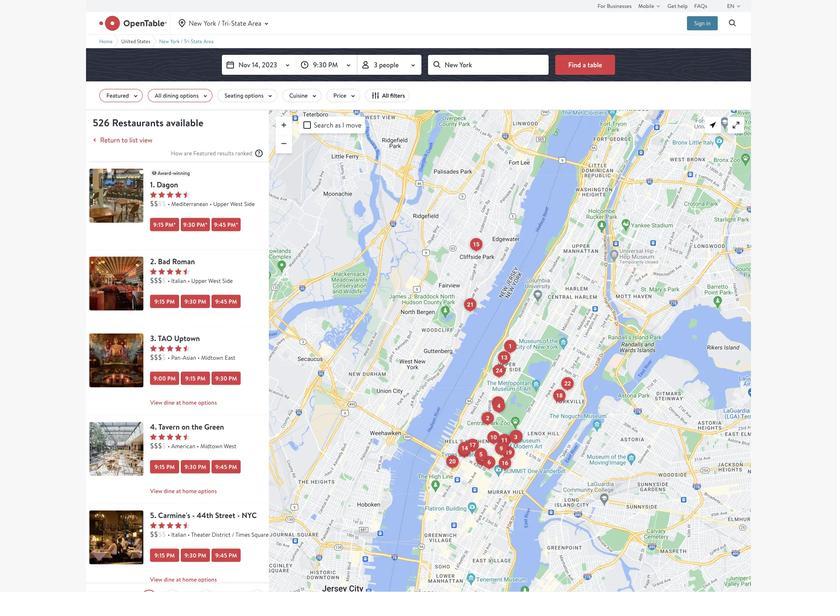 Task type: vqa. For each thing, say whether or not it's contained in the screenshot.
second group from the top of the page
no



Task type: locate. For each thing, give the bounding box(es) containing it.
9:45 pm for 5. carmine's - 44th street - nyc
[[215, 552, 237, 560]]

2 vertical spatial 4.5 stars image
[[150, 345, 190, 352]]

9:45 pm link for 4. tavern on the green
[[212, 460, 241, 474]]

• right american at the left
[[197, 442, 199, 450]]

2 vertical spatial $
[[162, 442, 166, 451]]

west inside $$$ $ • american • midtown west
[[224, 442, 237, 450]]

526
[[93, 116, 110, 130]]

0 vertical spatial $$$
[[150, 276, 162, 285]]

2 vertical spatial west
[[224, 442, 237, 450]]

• down roman
[[188, 277, 190, 285]]

$$ down "1."
[[150, 199, 158, 208]]

york right states at the top of the page
[[170, 38, 180, 45]]

new right states at the top of the page
[[159, 38, 169, 45]]

italian
[[171, 277, 186, 285], [171, 531, 186, 539]]

2 italian from the top
[[171, 531, 186, 539]]

1 horizontal spatial tri-
[[222, 19, 231, 28]]

0 vertical spatial 9:45 pm link
[[212, 295, 241, 308]]

italian inside $$$ $ • italian • upper west side
[[171, 277, 186, 285]]

for businesses button
[[598, 0, 632, 12]]

9:45 down district
[[215, 552, 227, 560]]

3 9:45 pm link from the top
[[212, 549, 241, 562]]

view
[[150, 399, 162, 407], [150, 487, 162, 495], [150, 576, 162, 584]]

1 vertical spatial $
[[162, 353, 166, 362]]

9:15 pm link down $$$ $ • italian • upper west side
[[150, 295, 179, 308]]

4.6 stars image down tavern
[[150, 434, 190, 441]]

1 vertical spatial home
[[182, 487, 197, 495]]

4.6 stars image down carmine's
[[150, 522, 190, 529]]

1 vertical spatial new
[[159, 38, 169, 45]]

home
[[99, 38, 113, 45]]

2 4.5 stars image from the top
[[150, 268, 190, 275]]

1 4.6 stars image from the top
[[150, 434, 190, 441]]

west
[[230, 200, 243, 208], [208, 277, 221, 285], [224, 442, 237, 450]]

9:30 pm link down theater
[[181, 549, 210, 562]]

2 - from the left
[[237, 511, 240, 521]]

3 * from the left
[[236, 221, 238, 229]]

york up new york / tri-state area "link" at top left
[[204, 19, 216, 28]]

all
[[155, 92, 162, 100], [382, 92, 389, 100]]

4.5 stars image for tao
[[150, 345, 190, 352]]

2 at from the top
[[176, 487, 181, 495]]

get
[[668, 2, 677, 9]]

1 vertical spatial view
[[150, 487, 162, 495]]

3 left people
[[374, 60, 378, 69]]

9:15 pm link down carmine's
[[150, 549, 179, 562]]

$ left "pan-"
[[162, 353, 166, 362]]

2 horizontal spatial /
[[232, 531, 234, 539]]

9:15 pm down american at the left
[[155, 463, 175, 471]]

district
[[212, 531, 231, 539]]

1 vertical spatial 4.5 stars image
[[150, 268, 190, 275]]

4.5 stars image
[[150, 191, 190, 198], [150, 268, 190, 275], [150, 345, 190, 352]]

upper inside "$$ $$ • mediterranean • upper west side"
[[213, 200, 229, 208]]

9:45
[[214, 221, 226, 229], [215, 298, 227, 306], [215, 463, 227, 471], [215, 552, 227, 560]]

2 9:45 pm from the top
[[215, 463, 237, 471]]

0 vertical spatial featured
[[106, 92, 129, 100]]

east
[[225, 354, 235, 362]]

5. carmine's - 44th street - nyc
[[150, 511, 257, 521]]

2 9:45 pm link from the top
[[212, 460, 241, 474]]

2 view dine at home options from the top
[[150, 487, 217, 495]]

9:15 for carmine's
[[155, 552, 165, 560]]

1 horizontal spatial upper
[[213, 200, 229, 208]]

ranked
[[235, 149, 252, 157]]

2 $ from the top
[[162, 353, 166, 362]]

9:15 pm for bad
[[155, 298, 175, 306]]

9:30 pm down $$$ $ • american • midtown west
[[185, 463, 206, 471]]

3 for 3
[[514, 434, 518, 441]]

1 vertical spatial york
[[170, 38, 180, 45]]

2 $$$ from the top
[[150, 353, 162, 362]]

* for 9:30 pm *
[[205, 221, 208, 229]]

4.5 stars image for bad
[[150, 268, 190, 275]]

* left 9:45 pm *
[[205, 221, 208, 229]]

1 vertical spatial view dine at home options button
[[150, 485, 269, 497]]

upper down roman
[[191, 277, 207, 285]]

$$$ for 3.
[[150, 353, 162, 362]]

2 horizontal spatial *
[[236, 221, 238, 229]]

mobile
[[639, 2, 655, 9]]

- left nyc
[[237, 511, 240, 521]]

3
[[374, 60, 378, 69], [514, 434, 518, 441]]

0 horizontal spatial featured
[[106, 92, 129, 100]]

all inside dropdown button
[[155, 92, 162, 100]]

$$$ down 3.
[[150, 353, 162, 362]]

9:45 right 9:30 pm *
[[214, 221, 226, 229]]

3 right 11
[[514, 434, 518, 441]]

1 vertical spatial side
[[222, 277, 233, 285]]

0 vertical spatial $
[[162, 276, 166, 285]]

0 vertical spatial west
[[230, 200, 243, 208]]

view for 44th
[[150, 576, 162, 584]]

1 italian from the top
[[171, 277, 186, 285]]

0 vertical spatial side
[[244, 200, 255, 208]]

dine for the
[[164, 487, 175, 495]]

3 dine from the top
[[164, 576, 175, 584]]

all left filters
[[382, 92, 389, 100]]

0 0
[[269, 110, 278, 118]]

16
[[502, 460, 509, 467]]

9:30 pm down $$$ $ • italian • upper west side
[[185, 298, 206, 306]]

options for 5. carmine's - 44th street - nyc
[[198, 576, 217, 584]]

5
[[480, 451, 483, 458]]

2 vertical spatial at
[[176, 576, 181, 584]]

9:30 down theater
[[185, 552, 197, 560]]

9:15 down 'asian'
[[185, 375, 196, 383]]

9:30 pm down theater
[[185, 552, 206, 560]]

faqs
[[695, 2, 708, 9]]

united
[[121, 38, 136, 45]]

1 vertical spatial 9:45 pm
[[215, 463, 237, 471]]

0 vertical spatial view
[[150, 399, 162, 407]]

1 vertical spatial area
[[204, 38, 214, 45]]

all filters button
[[365, 89, 410, 102]]

0 vertical spatial new
[[189, 19, 202, 28]]

times
[[236, 531, 250, 539]]

a photo of tavern on the green restaurant image
[[89, 422, 143, 476]]

tri-
[[222, 19, 231, 28], [184, 38, 191, 45]]

0 horizontal spatial /
[[181, 38, 183, 45]]

2 dine from the top
[[164, 487, 175, 495]]

3 $ from the top
[[162, 442, 166, 451]]

1 vertical spatial 3
[[514, 434, 518, 441]]

how are featured results ranked
[[171, 149, 252, 157]]

upper up 9:45 pm *
[[213, 200, 229, 208]]

nov
[[239, 60, 250, 69]]

all inside button
[[382, 92, 389, 100]]

0 vertical spatial midtown
[[201, 354, 223, 362]]

view for the
[[150, 487, 162, 495]]

1 $$$ from the top
[[150, 276, 162, 285]]

2 vertical spatial /
[[232, 531, 234, 539]]

carmine's
[[158, 511, 190, 521]]

0 horizontal spatial 3
[[374, 60, 378, 69]]

9:15 down $$$ $ • american • midtown west
[[155, 463, 165, 471]]

midtown left east
[[201, 354, 223, 362]]

0 vertical spatial view dine at home options button
[[150, 397, 269, 409]]

1 horizontal spatial new
[[189, 19, 202, 28]]

/
[[218, 19, 220, 28], [181, 38, 183, 45], [232, 531, 234, 539]]

1 vertical spatial italian
[[171, 531, 186, 539]]

13
[[501, 355, 508, 361]]

1 9:45 pm from the top
[[215, 298, 237, 306]]

9:45 down $$$ $ • italian • upper west side
[[215, 298, 227, 306]]

0 horizontal spatial -
[[192, 511, 195, 521]]

price
[[334, 92, 347, 100]]

italian down roman
[[171, 277, 186, 285]]

3.
[[150, 333, 156, 344]]

4.5 stars image down 2. bad roman at the top left
[[150, 268, 190, 275]]

2023
[[262, 60, 277, 69]]

0 horizontal spatial upper
[[191, 277, 207, 285]]

4.6 stars image
[[150, 434, 190, 441], [150, 522, 190, 529]]

9:15 down '5.'
[[155, 552, 165, 560]]

1 - from the left
[[192, 511, 195, 521]]

search as i move
[[314, 121, 362, 130]]

area inside the new york / tri-state area dropdown button
[[248, 19, 262, 28]]

return to list view button
[[90, 135, 152, 145]]

west inside "$$ $$ • mediterranean • upper west side"
[[230, 200, 243, 208]]

$$$ $ • italian • upper west side
[[150, 276, 233, 285]]

en
[[728, 2, 735, 9]]

featured right are on the left top of the page
[[193, 149, 216, 157]]

* left 9:30 pm *
[[174, 221, 176, 229]]

3 4.5 stars image from the top
[[150, 345, 190, 352]]

view dine at home options
[[150, 399, 217, 407], [150, 487, 217, 495], [150, 576, 217, 584]]

0 vertical spatial tri-
[[222, 19, 231, 28]]

1 vertical spatial 9:45 pm link
[[212, 460, 241, 474]]

1
[[509, 343, 512, 350]]

44th
[[197, 511, 213, 521]]

9:15 pm link down american at the left
[[150, 460, 179, 474]]

find a table button
[[556, 55, 615, 75]]

green
[[204, 422, 224, 432]]

9:15 for tavern
[[155, 463, 165, 471]]

$ for bad
[[162, 276, 166, 285]]

$ for tavern
[[162, 442, 166, 451]]

get help
[[668, 2, 688, 9]]

9:15 pm link for bad
[[150, 295, 179, 308]]

$$$ down 2.
[[150, 276, 162, 285]]

0 vertical spatial area
[[248, 19, 262, 28]]

1 horizontal spatial *
[[205, 221, 208, 229]]

table
[[588, 60, 602, 69]]

0 horizontal spatial new
[[159, 38, 169, 45]]

new up new york / tri-state area "link" at top left
[[189, 19, 202, 28]]

$ for tao
[[162, 353, 166, 362]]

7
[[515, 433, 518, 440]]

9:30 pm link down $$$ $ • italian • upper west side
[[181, 295, 210, 308]]

2 vertical spatial $$$
[[150, 442, 162, 451]]

2 vertical spatial dine
[[164, 576, 175, 584]]

0 horizontal spatial york
[[170, 38, 180, 45]]

0 vertical spatial /
[[218, 19, 220, 28]]

location detection icon image
[[708, 120, 718, 130]]

0 vertical spatial home
[[182, 399, 197, 407]]

9:15 pm link down $$$ $ • pan-asian • midtown east
[[181, 372, 210, 385]]

0 horizontal spatial state
[[191, 38, 202, 45]]

9:45 pm for 2. bad roman
[[215, 298, 237, 306]]

17 button
[[467, 439, 479, 452]]

0 vertical spatial dine
[[164, 399, 175, 407]]

2 vertical spatial view dine at home options
[[150, 576, 217, 584]]

at
[[176, 399, 181, 407], [176, 487, 181, 495], [176, 576, 181, 584]]

9:45 for 5. carmine's - 44th street - nyc
[[215, 552, 227, 560]]

1 horizontal spatial all
[[382, 92, 389, 100]]

3 inside button
[[514, 434, 518, 441]]

24 button
[[493, 365, 506, 378]]

9:30 pm for roman
[[185, 298, 206, 306]]

side inside $$$ $ • italian • upper west side
[[222, 277, 233, 285]]

0 vertical spatial new york / tri-state area
[[189, 19, 262, 28]]

3 view from the top
[[150, 576, 162, 584]]

9:45 pm down district
[[215, 552, 237, 560]]

2 home from the top
[[182, 487, 197, 495]]

9:45 pm link down $$$ $ • italian • upper west side
[[212, 295, 241, 308]]

4.5 stars image down the tao in the left bottom of the page
[[150, 345, 190, 352]]

1 horizontal spatial york
[[204, 19, 216, 28]]

3 at from the top
[[176, 576, 181, 584]]

3 button
[[510, 431, 522, 444]]

1 horizontal spatial 3
[[514, 434, 518, 441]]

1 4.5 stars image from the top
[[150, 191, 190, 198]]

9:15 pm down carmine's
[[155, 552, 175, 560]]

1 home from the top
[[182, 399, 197, 407]]

0 horizontal spatial *
[[174, 221, 176, 229]]

- left "44th"
[[192, 511, 195, 521]]

4.5 stars image down dagon
[[150, 191, 190, 198]]

10 11
[[490, 434, 508, 444]]

search icon image
[[728, 18, 738, 28]]

0 horizontal spatial tri-
[[184, 38, 191, 45]]

all dining options
[[155, 92, 199, 100]]

view dine at home options button
[[150, 397, 269, 409], [150, 485, 269, 497], [150, 574, 269, 586]]

2 vertical spatial 9:45 pm
[[215, 552, 237, 560]]

at for the
[[176, 487, 181, 495]]

1 horizontal spatial area
[[248, 19, 262, 28]]

0 vertical spatial 4.5 stars image
[[150, 191, 190, 198]]

$ left american at the left
[[162, 442, 166, 451]]

$$ $$ • mediterranean • upper west side
[[150, 199, 255, 208]]

1 vertical spatial midtown
[[200, 442, 223, 450]]

1 horizontal spatial state
[[231, 19, 246, 28]]

9:30 pm link down east
[[212, 372, 241, 385]]

9:45 pm link down $$$ $ • american • midtown west
[[212, 460, 241, 474]]

9:30 pm link down $$$ $ • american • midtown west
[[181, 460, 210, 474]]

tri- inside dropdown button
[[222, 19, 231, 28]]

* for 9:45 pm *
[[236, 221, 238, 229]]

5 button
[[475, 448, 488, 461]]

0 horizontal spatial all
[[155, 92, 162, 100]]

3 home from the top
[[182, 576, 197, 584]]

new york / tri-state area link
[[159, 38, 214, 45]]

italian down carmine's
[[171, 531, 186, 539]]

midtown down the 'green'
[[200, 442, 223, 450]]

featured up 526
[[106, 92, 129, 100]]

1 vertical spatial west
[[208, 277, 221, 285]]

$$ $$ • italian • theater district / times square
[[150, 530, 269, 539]]

9:15 pm link
[[150, 295, 179, 308], [181, 372, 210, 385], [150, 460, 179, 474], [150, 549, 179, 562]]

• down dagon
[[168, 200, 170, 208]]

map region
[[225, 69, 757, 593]]

mediterranean
[[171, 200, 208, 208]]

side
[[244, 200, 255, 208], [222, 277, 233, 285]]

2 view from the top
[[150, 487, 162, 495]]

0 vertical spatial york
[[204, 19, 216, 28]]

1 horizontal spatial -
[[237, 511, 240, 521]]

/ inside dropdown button
[[218, 19, 220, 28]]

4.6 stars image for carmine's
[[150, 522, 190, 529]]

None field
[[428, 55, 549, 75]]

1 vertical spatial 4.6 stars image
[[150, 522, 190, 529]]

1 $ from the top
[[162, 276, 166, 285]]

1 all from the left
[[155, 92, 162, 100]]

side inside "$$ $$ • mediterranean • upper west side"
[[244, 200, 255, 208]]

1 9:45 pm link from the top
[[212, 295, 241, 308]]

0 vertical spatial 3
[[374, 60, 378, 69]]

1 vertical spatial at
[[176, 487, 181, 495]]

tao
[[158, 333, 172, 344]]

1.
[[150, 180, 155, 190]]

9:45 pm link down district
[[212, 549, 241, 562]]

0 horizontal spatial side
[[222, 277, 233, 285]]

1 vertical spatial upper
[[191, 277, 207, 285]]

2 vertical spatial 9:45 pm link
[[212, 549, 241, 562]]

1 horizontal spatial featured
[[193, 149, 216, 157]]

1 vertical spatial state
[[191, 38, 202, 45]]

9:45 pm for 4. tavern on the green
[[215, 463, 237, 471]]

3 view dine at home options button from the top
[[150, 574, 269, 586]]

9:45 pm down $$$ $ • american • midtown west
[[215, 463, 237, 471]]

0 vertical spatial view dine at home options
[[150, 399, 217, 407]]

9:30 pm up price
[[313, 60, 338, 69]]

0 vertical spatial state
[[231, 19, 246, 28]]

2 * from the left
[[205, 221, 208, 229]]

options inside dropdown button
[[180, 92, 199, 100]]

2 vertical spatial home
[[182, 576, 197, 584]]

0 vertical spatial upper
[[213, 200, 229, 208]]

$$$ down 4.
[[150, 442, 162, 451]]

1 vertical spatial view dine at home options
[[150, 487, 217, 495]]

* down "$$ $$ • mediterranean • upper west side"
[[236, 221, 238, 229]]

2 4.6 stars image from the top
[[150, 522, 190, 529]]

1 horizontal spatial side
[[244, 200, 255, 208]]

9:45 down $$$ $ • american • midtown west
[[215, 463, 227, 471]]

9:15 pm down $$$ $ • italian • upper west side
[[155, 298, 175, 306]]

3 $$$ from the top
[[150, 442, 162, 451]]

1 vertical spatial $$$
[[150, 353, 162, 362]]

0 vertical spatial 4.6 stars image
[[150, 434, 190, 441]]

9:45 pm down $$$ $ • italian • upper west side
[[215, 298, 237, 306]]

$ down bad
[[162, 276, 166, 285]]

1 view from the top
[[150, 399, 162, 407]]

west inside $$$ $ • italian • upper west side
[[208, 277, 221, 285]]

the
[[192, 422, 202, 432]]

2 view dine at home options button from the top
[[150, 485, 269, 497]]

9:15 for bad
[[155, 298, 165, 306]]

on
[[182, 422, 190, 432]]

3 view dine at home options from the top
[[150, 576, 217, 584]]

21 button
[[464, 299, 477, 312]]

9:15 up the tao in the left bottom of the page
[[155, 298, 165, 306]]

12
[[495, 400, 502, 407]]

0 vertical spatial at
[[176, 399, 181, 407]]

1 button
[[504, 340, 517, 353]]

• down carmine's
[[168, 531, 170, 539]]

1 * from the left
[[174, 221, 176, 229]]

8
[[481, 456, 484, 463]]

new inside dropdown button
[[189, 19, 202, 28]]

0 vertical spatial 9:45 pm
[[215, 298, 237, 306]]

side for $$
[[244, 200, 255, 208]]

upper inside $$$ $ • italian • upper west side
[[191, 277, 207, 285]]

1 vertical spatial dine
[[164, 487, 175, 495]]

2 vertical spatial view
[[150, 576, 162, 584]]

results
[[217, 149, 234, 157]]

all left dining
[[155, 92, 162, 100]]

-
[[192, 511, 195, 521], [237, 511, 240, 521]]

• left "pan-"
[[168, 354, 170, 362]]

italian inside $$ $$ • italian • theater district / times square
[[171, 531, 186, 539]]

1 vertical spatial /
[[181, 38, 183, 45]]

2 all from the left
[[382, 92, 389, 100]]

3 9:45 pm from the top
[[215, 552, 237, 560]]

1 horizontal spatial /
[[218, 19, 220, 28]]

2 vertical spatial view dine at home options button
[[150, 574, 269, 586]]

area
[[248, 19, 262, 28], [204, 38, 214, 45]]

0 vertical spatial italian
[[171, 277, 186, 285]]



Task type: describe. For each thing, give the bounding box(es) containing it.
featured button
[[99, 89, 143, 102]]

view dine at home options button for green
[[150, 485, 269, 497]]

9:30 pm link for roman
[[181, 295, 210, 308]]

2
[[486, 415, 490, 422]]

en button
[[728, 0, 744, 12]]

pm inside "link"
[[167, 375, 176, 383]]

23
[[461, 448, 468, 455]]

5.
[[150, 511, 156, 521]]

$$ down carmine's
[[158, 530, 166, 539]]

mobile button
[[639, 0, 664, 12]]

view
[[140, 136, 152, 145]]

at for 44th
[[176, 576, 181, 584]]

9:15 pm link for carmine's
[[150, 549, 179, 562]]

$$ down the 1. dagon on the top left
[[158, 199, 166, 208]]

13 button
[[498, 352, 511, 365]]

winning
[[173, 170, 190, 176]]

9:00 pm
[[154, 375, 176, 383]]

2 button
[[482, 412, 494, 425]]

19 20
[[449, 449, 512, 465]]

9:30 up the cuisine 'dropdown button'
[[313, 60, 327, 69]]

23 button
[[458, 445, 471, 458]]

for
[[598, 2, 606, 9]]

1 dine from the top
[[164, 399, 175, 407]]

9:30 down $$$ $ • italian • upper west side
[[185, 298, 197, 306]]

1 view dine at home options button from the top
[[150, 397, 269, 409]]

6 button
[[483, 456, 496, 469]]

west for 4. tavern on the green
[[224, 442, 237, 450]]

Please input a Location, Restaurant or Cuisine field
[[428, 55, 549, 75]]

dine for 44th
[[164, 576, 175, 584]]

west for 2. bad roman
[[208, 277, 221, 285]]

united states
[[121, 38, 150, 45]]

for businesses
[[598, 2, 632, 9]]

9:30 pm for on
[[185, 463, 206, 471]]

3 for 3 people
[[374, 60, 378, 69]]

dining
[[163, 92, 179, 100]]

a photo of carmine's - 44th street - nyc restaurant image
[[89, 511, 143, 565]]

a photo of bad roman restaurant image
[[89, 257, 143, 311]]

italian for carmine's
[[171, 531, 186, 539]]

1 vertical spatial new york / tri-state area
[[159, 38, 214, 45]]

17
[[469, 442, 476, 449]]

theater
[[191, 531, 210, 539]]

• left theater
[[188, 531, 190, 539]]

6
[[488, 459, 491, 466]]

all for all dining options
[[155, 92, 162, 100]]

9:15 pm link for tavern
[[150, 460, 179, 474]]

14,
[[252, 60, 260, 69]]

21
[[467, 302, 474, 308]]

american
[[171, 442, 195, 450]]

20
[[449, 459, 456, 465]]

1 at from the top
[[176, 399, 181, 407]]

help
[[678, 2, 688, 9]]

9:15 left 9:30 pm *
[[153, 221, 164, 229]]

• right mediterranean
[[210, 200, 212, 208]]

9:45 for 4. tavern on the green
[[215, 463, 227, 471]]

9:45 pm link for 5. carmine's - 44th street - nyc
[[212, 549, 241, 562]]

• left american at the left
[[168, 442, 170, 450]]

view dine at home options for the
[[150, 487, 217, 495]]

as
[[335, 121, 341, 130]]

nov 14, 2023 button
[[222, 55, 296, 75]]

9:30 pm down east
[[215, 375, 237, 383]]

list
[[129, 136, 138, 145]]

people
[[379, 60, 399, 69]]

22 button
[[562, 378, 574, 390]]

a photo of tao uptown restaurant image
[[89, 334, 143, 388]]

1 vertical spatial featured
[[193, 149, 216, 157]]

9:15 pm for tavern
[[155, 463, 175, 471]]

restaurants
[[112, 116, 164, 130]]

2 0 from the left
[[273, 110, 278, 118]]

1 view dine at home options from the top
[[150, 399, 217, 407]]

9:30 pm *
[[183, 221, 208, 229]]

4. tavern on the green
[[150, 422, 224, 432]]

$$$ for 2.
[[150, 276, 162, 285]]

15
[[473, 241, 480, 248]]

midtown inside $$$ $ • american • midtown west
[[200, 442, 223, 450]]

all for all filters
[[382, 92, 389, 100]]

sign in
[[695, 19, 711, 27]]

14 button
[[459, 442, 471, 455]]

11 button
[[499, 434, 511, 447]]

return
[[100, 136, 120, 145]]

nyc
[[242, 511, 257, 521]]

seating options
[[225, 92, 264, 100]]

new york / tri-state area button
[[177, 12, 271, 35]]

18
[[556, 393, 563, 399]]

get help button
[[668, 0, 688, 12]]

• down 2. bad roman at the top left
[[168, 277, 170, 285]]

20 button
[[446, 456, 459, 469]]

all filters
[[382, 92, 405, 100]]

are
[[184, 149, 192, 157]]

state inside dropdown button
[[231, 19, 246, 28]]

* for 9:15 pm *
[[174, 221, 176, 229]]

available
[[166, 116, 204, 130]]

0 horizontal spatial area
[[204, 38, 214, 45]]

526 restaurants available
[[93, 116, 204, 130]]

4.6 stars image for tavern
[[150, 434, 190, 441]]

upper for $$
[[213, 200, 229, 208]]

3 people
[[374, 60, 399, 69]]

new york / tri-state area inside dropdown button
[[189, 19, 262, 28]]

home for 44th
[[182, 576, 197, 584]]

price button
[[327, 89, 360, 102]]

find a table
[[569, 60, 602, 69]]

9:30 down east
[[215, 375, 227, 383]]

7 button
[[510, 430, 523, 443]]

2.
[[150, 257, 156, 267]]

9:30 down mediterranean
[[183, 221, 195, 229]]

seating options button
[[217, 89, 277, 102]]

i
[[343, 121, 344, 130]]

asian
[[183, 354, 196, 362]]

sign
[[695, 19, 705, 27]]

pan-
[[171, 354, 183, 362]]

options for 3. tao uptown
[[198, 399, 217, 407]]

$$$ for 4.
[[150, 442, 162, 451]]

to
[[122, 136, 128, 145]]

featured inside dropdown button
[[106, 92, 129, 100]]

a photo of dagon restaurant image
[[89, 169, 143, 223]]

1 vertical spatial tri-
[[184, 38, 191, 45]]

view dine at home options for 44th
[[150, 576, 217, 584]]

1 0 from the left
[[269, 110, 273, 118]]

3. tao uptown
[[150, 333, 200, 344]]

options for 4. tavern on the green
[[198, 487, 217, 495]]

side for $
[[222, 277, 233, 285]]

street
[[215, 511, 236, 521]]

12 button
[[492, 397, 505, 410]]

upper for $
[[191, 277, 207, 285]]

9:45 for 2. bad roman
[[215, 298, 227, 306]]

16 button
[[499, 457, 511, 470]]

$$ down '5.'
[[150, 530, 158, 539]]

midtown inside $$$ $ • pan-asian • midtown east
[[201, 354, 223, 362]]

9:00
[[154, 375, 166, 383]]

home link
[[99, 38, 113, 45]]

9:30 pm link for on
[[181, 460, 210, 474]]

nov 14, 2023
[[239, 60, 277, 69]]

9:15 pm for carmine's
[[155, 552, 175, 560]]

$$$ $ • pan-asian • midtown east
[[150, 353, 235, 362]]

dagon
[[157, 180, 178, 190]]

/ inside $$ $$ • italian • theater district / times square
[[232, 531, 234, 539]]

9:45 pm *
[[214, 221, 238, 229]]

home for the
[[182, 487, 197, 495]]

15 button
[[470, 238, 483, 251]]

14
[[462, 445, 468, 452]]

9:15 pm down $$$ $ • pan-asian • midtown east
[[185, 375, 206, 383]]

9:30 pm link for -
[[181, 549, 210, 562]]

roman
[[172, 257, 195, 267]]

states
[[137, 38, 150, 45]]

view dine at home options button for street
[[150, 574, 269, 586]]

8 button
[[476, 453, 489, 466]]

9:45 pm link for 2. bad roman
[[212, 295, 241, 308]]

how
[[171, 149, 183, 157]]

italian for bad
[[171, 277, 186, 285]]

york inside dropdown button
[[204, 19, 216, 28]]

faqs button
[[695, 0, 708, 12]]

19 button
[[503, 447, 515, 459]]

find
[[569, 60, 581, 69]]

opentable logo image
[[99, 16, 167, 31]]

award-winning
[[158, 170, 190, 176]]

options inside "dropdown button"
[[245, 92, 264, 100]]

9:15 pm *
[[153, 221, 176, 229]]

businesses
[[607, 2, 632, 9]]

9:30 down $$$ $ • american • midtown west
[[185, 463, 197, 471]]

• right 'asian'
[[198, 354, 200, 362]]

9:30 pm for -
[[185, 552, 206, 560]]

bad
[[158, 257, 170, 267]]

cuisine
[[289, 92, 308, 100]]



